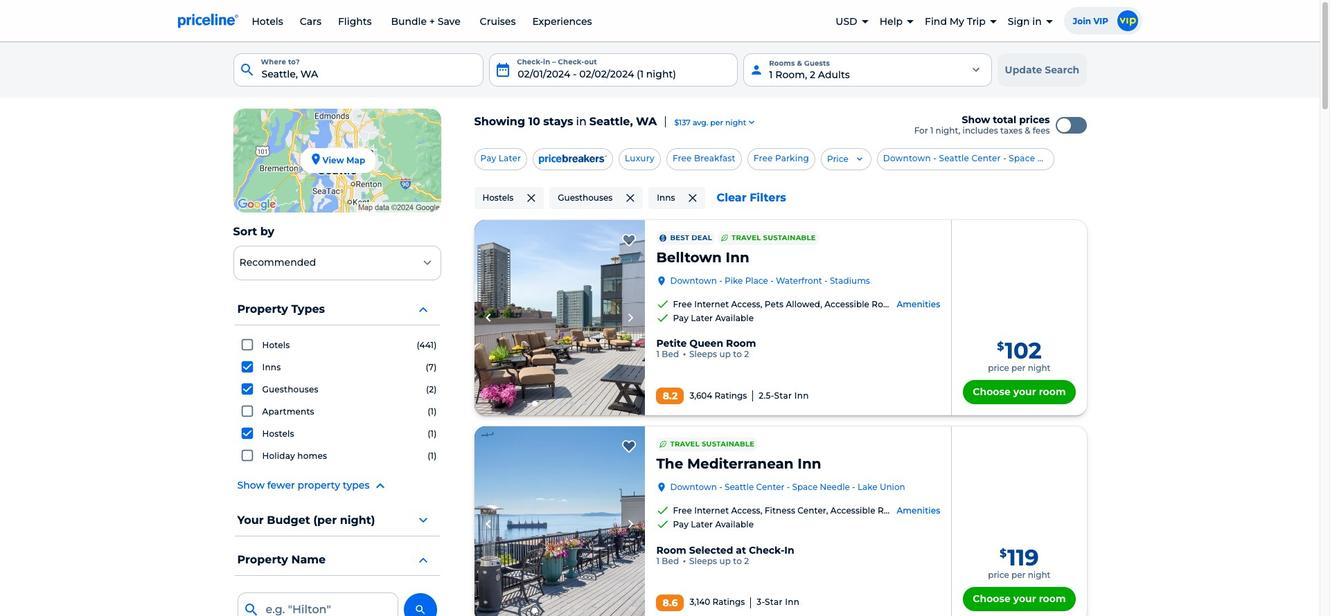 Task type: locate. For each thing, give the bounding box(es) containing it.
1 vertical spatial to
[[733, 556, 742, 566]]

pay for 119
[[673, 520, 689, 530]]

show for total
[[962, 114, 990, 126]]

show inside show fewer property types button
[[237, 480, 265, 492]]

go to image #2 image
[[545, 402, 549, 406], [545, 609, 549, 613]]

1 vertical spatial per
[[1012, 363, 1026, 374]]

1 vertical spatial price
[[988, 570, 1009, 580]]

1 vertical spatial room
[[1039, 593, 1066, 605]]

0 vertical spatial ratings
[[715, 391, 747, 401]]

1 vertical spatial pay later available
[[673, 520, 754, 530]]

1 vertical spatial lake
[[858, 482, 878, 493]]

free parking
[[754, 153, 809, 164]]

seattle down the mediterranean inn
[[725, 482, 754, 493]]

1 room from the top
[[1039, 386, 1066, 399]]

0 vertical spatial go to image #1 image
[[532, 401, 538, 407]]

& left 'fees' at the right of the page
[[1025, 125, 1031, 136]]

check- right at
[[749, 544, 785, 557]]

0 vertical spatial union
[[1099, 153, 1126, 164]]

queen
[[690, 338, 723, 350]]

2 horizontal spatial in
[[1033, 15, 1042, 27]]

0 vertical spatial amenities link
[[891, 299, 940, 310]]

1 property from the top
[[237, 303, 288, 316]]

choose your room button down $ 102 price per night
[[963, 381, 1076, 405]]

0 vertical spatial room
[[1039, 386, 1066, 399]]

1 amenities link from the top
[[891, 299, 940, 310]]

1 vertical spatial hostels
[[262, 429, 294, 439]]

1 horizontal spatial show
[[962, 114, 990, 126]]

1 go to image #5 image from the top
[[583, 402, 587, 406]]

choose your room
[[973, 386, 1066, 399], [973, 593, 1066, 605]]

in inside button
[[1033, 15, 1042, 27]]

downtown - seattle center - space needle - lake union link
[[656, 482, 905, 493]]

guesthouses
[[558, 193, 613, 203], [262, 385, 319, 395]]

3,140
[[690, 597, 710, 608]]

1 go to image #2 image from the top
[[545, 402, 549, 406]]

night for 119
[[1028, 570, 1051, 580]]

0 horizontal spatial &
[[797, 59, 802, 68]]

2 free from the left
[[754, 153, 773, 164]]

1 pay later available from the top
[[673, 313, 754, 323]]

$137
[[674, 117, 691, 127]]

0 vertical spatial (1)
[[428, 407, 437, 417]]

to up 3,140 ratings
[[733, 556, 742, 566]]

1 vertical spatial later
[[691, 313, 713, 323]]

up up 3,604 ratings
[[720, 349, 731, 360]]

choose down $ 102 price per night
[[973, 386, 1011, 399]]

price inside the $ 119 price per night
[[988, 570, 1009, 580]]

show left total
[[962, 114, 990, 126]]

pay later available for 102
[[673, 313, 754, 323]]

vip badge icon image
[[1117, 10, 1138, 31]]

0 horizontal spatial free
[[673, 153, 692, 164]]

downtown - seattle center - space needle - lake union
[[883, 153, 1126, 164], [670, 482, 905, 493]]

room down the $ 119 price per night
[[1039, 593, 1066, 605]]

inn for 3-star inn
[[785, 597, 800, 608]]

inns
[[657, 193, 675, 203], [262, 362, 281, 373]]

bed up 8.6
[[662, 556, 679, 566]]

ratings for 102
[[715, 391, 747, 401]]

2 your from the top
[[1013, 593, 1036, 605]]

0 vertical spatial up
[[720, 349, 731, 360]]

0 vertical spatial room
[[726, 338, 756, 350]]

2 for 119
[[744, 556, 749, 566]]

fees
[[1033, 125, 1050, 136]]

1 photo carousel region from the top
[[474, 220, 645, 416]]

1 left selected
[[656, 556, 660, 566]]

go to image #5 image for 102
[[583, 402, 587, 406]]

2 right queen
[[744, 349, 749, 360]]

check- left –
[[517, 58, 543, 67]]

2 horizontal spatial check-
[[749, 544, 785, 557]]

0 vertical spatial available
[[715, 313, 754, 323]]

free left parking
[[754, 153, 773, 164]]

1 horizontal spatial room
[[726, 338, 756, 350]]

sleeps left at
[[689, 556, 717, 566]]

2 vertical spatial downtown
[[670, 482, 717, 493]]

go to image #4 image
[[570, 402, 574, 406], [570, 609, 574, 613]]

later up 'petite queen room'
[[691, 313, 713, 323]]

None field
[[233, 53, 484, 87]]

homes
[[297, 451, 327, 461]]

1 vertical spatial travel
[[670, 440, 700, 449]]

1 price from the top
[[988, 363, 1009, 374]]

2 room from the top
[[1039, 593, 1066, 605]]

seattle,
[[589, 115, 633, 128]]

mediterranean
[[687, 456, 794, 473]]

2 to from the top
[[733, 556, 742, 566]]

& up room,
[[797, 59, 802, 68]]

sustainable
[[763, 233, 816, 242], [702, 440, 755, 449]]

for
[[914, 125, 928, 136]]

up for 102
[[720, 349, 731, 360]]

inns up the best
[[657, 193, 675, 203]]

pay later available for 119
[[673, 520, 754, 530]]

1 your from the top
[[1013, 386, 1036, 399]]

1 horizontal spatial &
[[1025, 125, 1031, 136]]

space down 'taxes'
[[1009, 153, 1035, 164]]

inn right 3-
[[785, 597, 800, 608]]

seattle
[[939, 153, 969, 164], [725, 482, 754, 493]]

to right queen
[[733, 349, 742, 360]]

room down $ 102 price per night
[[1039, 386, 1066, 399]]

sustainable up waterfront
[[763, 233, 816, 242]]

1 sleeps up to 2 from the top
[[689, 349, 749, 360]]

check- right –
[[558, 58, 584, 67]]

10
[[528, 115, 540, 128]]

choose your room down the $ 119 price per night
[[973, 593, 1066, 605]]

space up in
[[792, 482, 818, 493]]

1 horizontal spatial union
[[1099, 153, 1126, 164]]

0 vertical spatial hostels
[[483, 193, 514, 203]]

1 vertical spatial go to image #5 image
[[583, 609, 587, 613]]

Check-in – Check-out button
[[489, 53, 738, 87]]

later down showing
[[499, 153, 521, 164]]

$137 avg. per night
[[674, 117, 746, 127]]

2 choose your room from the top
[[973, 593, 1066, 605]]

choose your room button down the $ 119 price per night
[[963, 587, 1076, 611]]

0 vertical spatial go to image #4 image
[[570, 402, 574, 406]]

1 vertical spatial needle
[[820, 482, 850, 493]]

2 up from the top
[[720, 556, 731, 566]]

choose for 119
[[973, 593, 1011, 605]]

sign
[[1008, 15, 1030, 27]]

2 vertical spatial (1)
[[428, 451, 437, 461]]

bed for 102
[[662, 349, 679, 360]]

8.2
[[663, 390, 678, 403]]

flights link
[[338, 15, 372, 28]]

downtown down the
[[670, 482, 717, 493]]

pay for 102
[[673, 313, 689, 323]]

2 vertical spatial 2
[[744, 556, 749, 566]]

1 amenities from the top
[[897, 299, 940, 310]]

room for 119
[[1039, 593, 1066, 605]]

the mediterranean inn link
[[656, 455, 821, 474]]

holiday
[[262, 451, 295, 461]]

1 vertical spatial available
[[715, 520, 754, 530]]

2 available from the top
[[715, 520, 754, 530]]

view map button
[[233, 109, 441, 213]]

room
[[1039, 386, 1066, 399], [1039, 593, 1066, 605]]

2 vertical spatial per
[[1012, 570, 1026, 580]]

2 amenities link from the top
[[891, 506, 940, 517]]

space
[[1009, 153, 1035, 164], [792, 482, 818, 493]]

property name button
[[235, 545, 440, 576]]

0 vertical spatial guesthouses
[[558, 193, 613, 203]]

0 horizontal spatial show
[[237, 480, 265, 492]]

property types button
[[235, 294, 440, 326]]

1 choose your room button from the top
[[963, 381, 1076, 405]]

& inside show total prices for 1 night, includes taxes & fees
[[1025, 125, 1031, 136]]

name
[[291, 553, 326, 567]]

free left breakfast
[[673, 153, 692, 164]]

hotels
[[252, 15, 283, 28], [262, 340, 290, 351]]

1 (1) from the top
[[428, 407, 437, 417]]

travel sustainable up the mediterranean inn link
[[670, 440, 755, 449]]

seattle down the night,
[[939, 153, 969, 164]]

0 vertical spatial sleeps up to 2
[[689, 349, 749, 360]]

1 vertical spatial photo carousel region
[[474, 427, 645, 617]]

clear
[[717, 191, 747, 204]]

price inside $ 102 price per night
[[988, 363, 1009, 374]]

rooms & guests 1 room, 2 adults
[[769, 59, 850, 81]]

2 inside rooms & guests 1 room, 2 adults
[[810, 69, 815, 81]]

filters
[[750, 191, 786, 204]]

in right sign
[[1033, 15, 1042, 27]]

pay later available up selected
[[673, 520, 754, 530]]

2 photo carousel region from the top
[[474, 427, 645, 617]]

night inside the $ 119 price per night
[[1028, 570, 1051, 580]]

1 vertical spatial bed
[[662, 556, 679, 566]]

guesthouses inside button
[[558, 193, 613, 203]]

1 go to image #3 image from the top
[[558, 402, 562, 406]]

hostels
[[483, 193, 514, 203], [262, 429, 294, 439]]

cruises link
[[480, 15, 516, 28]]

room
[[726, 338, 756, 350], [656, 544, 686, 557]]

2 vertical spatial in
[[576, 115, 587, 128]]

hotels down property types
[[262, 340, 290, 351]]

price
[[988, 363, 1009, 374], [988, 570, 1009, 580]]

choose for 102
[[973, 386, 1011, 399]]

downtown - pike place - waterfront - stadiums
[[670, 276, 870, 286]]

star for 102
[[774, 391, 792, 401]]

$ 102 price per night
[[988, 338, 1051, 374]]

choose your room button for 119
[[963, 587, 1076, 611]]

0 horizontal spatial center
[[756, 482, 785, 493]]

in for check-
[[543, 58, 550, 67]]

up left at
[[720, 556, 731, 566]]

travel sustainable down filters at the top
[[732, 233, 816, 242]]

find
[[925, 15, 947, 27]]

property for property types
[[237, 303, 288, 316]]

ratings right 3,140
[[713, 597, 745, 608]]

1 choose your room from the top
[[973, 386, 1066, 399]]

0 horizontal spatial in
[[543, 58, 550, 67]]

0 vertical spatial sleeps
[[689, 349, 717, 360]]

1 bed up 8.6
[[656, 556, 679, 566]]

inn up the downtown - seattle center - space needle - lake union link
[[798, 456, 821, 473]]

0 horizontal spatial room
[[656, 544, 686, 557]]

1 horizontal spatial lake
[[1077, 153, 1097, 164]]

0 vertical spatial choose
[[973, 386, 1011, 399]]

downtown down for
[[883, 153, 931, 164]]

1 vertical spatial choose your room
[[973, 593, 1066, 605]]

0 vertical spatial price
[[988, 363, 1009, 374]]

0 vertical spatial go to image #5 image
[[583, 402, 587, 406]]

$ inside $ 102 price per night
[[997, 340, 1004, 354]]

0 vertical spatial travel
[[732, 233, 761, 242]]

1 vertical spatial up
[[720, 556, 731, 566]]

0 vertical spatial bed
[[662, 349, 679, 360]]

go to image #3 image for 119
[[558, 609, 562, 613]]

travel sustainable
[[732, 233, 816, 242], [670, 440, 755, 449]]

1 1 bed from the top
[[656, 349, 679, 360]]

hostels down pay later
[[483, 193, 514, 203]]

1 vertical spatial room
[[656, 544, 686, 557]]

1 horizontal spatial needle
[[1038, 153, 1068, 164]]

breakfast
[[694, 153, 736, 164]]

pay up room selected at check-in
[[673, 520, 689, 530]]

0 vertical spatial hotels
[[252, 15, 283, 28]]

0 vertical spatial to
[[733, 349, 742, 360]]

go to image #5 image
[[583, 402, 587, 406], [583, 609, 587, 613]]

1 to from the top
[[733, 349, 742, 360]]

ratings right 3,604 at the bottom right of the page
[[715, 391, 747, 401]]

2 right selected
[[744, 556, 749, 566]]

pay
[[480, 153, 496, 164], [673, 313, 689, 323], [673, 520, 689, 530]]

pay up petite
[[673, 313, 689, 323]]

2 sleeps up to 2 from the top
[[689, 556, 749, 566]]

sleeps right petite
[[689, 349, 717, 360]]

1 vertical spatial hotels
[[262, 340, 290, 351]]

1 up from the top
[[720, 349, 731, 360]]

0 vertical spatial sustainable
[[763, 233, 816, 242]]

1 down rooms
[[769, 69, 773, 81]]

go to image #3 image
[[558, 402, 562, 406], [558, 609, 562, 613]]

pay down showing
[[480, 153, 496, 164]]

0 vertical spatial $
[[997, 340, 1004, 354]]

amenities link for 102
[[891, 299, 940, 310]]

$ left 102
[[997, 340, 1004, 354]]

0 vertical spatial amenities
[[897, 299, 940, 310]]

0 vertical spatial star
[[774, 391, 792, 401]]

later for 119
[[691, 520, 713, 530]]

the mediterranean inn
[[656, 456, 821, 473]]

2 bed from the top
[[662, 556, 679, 566]]

1 vertical spatial star
[[765, 597, 783, 608]]

show fewer property types button
[[237, 478, 437, 495]]

sustainable up the mediterranean inn link
[[702, 440, 755, 449]]

view
[[323, 155, 344, 166]]

1 bed from the top
[[662, 349, 679, 360]]

1 sleeps from the top
[[689, 349, 717, 360]]

check-
[[517, 58, 543, 67], [558, 58, 584, 67], [749, 544, 785, 557]]

downtown down belltown
[[670, 276, 717, 286]]

map
[[346, 155, 365, 166]]

travel up the
[[670, 440, 700, 449]]

fewer
[[267, 480, 295, 492]]

center down the 'mediterranean'
[[756, 482, 785, 493]]

2 1 bed from the top
[[656, 556, 679, 566]]

–
[[552, 58, 556, 67]]

1 vertical spatial amenities link
[[891, 506, 940, 517]]

0 vertical spatial per
[[710, 117, 723, 127]]

check-in – check-out
[[517, 58, 597, 67]]

pay later available up queen
[[673, 313, 754, 323]]

inns up apartments
[[262, 362, 281, 373]]

sleeps up to 2 up 3,140 ratings
[[689, 556, 749, 566]]

0 vertical spatial choose your room
[[973, 386, 1066, 399]]

deal
[[692, 233, 712, 242]]

find my trip
[[925, 15, 986, 27]]

sleeps up to 2
[[689, 349, 749, 360], [689, 556, 749, 566]]

choose your room down $ 102 price per night
[[973, 386, 1066, 399]]

pay later available
[[673, 313, 754, 323], [673, 520, 754, 530]]

2 go to image #1 image from the top
[[532, 608, 538, 614]]

guesthouses down pricebreakers logo
[[558, 193, 613, 203]]

downtown for 119
[[670, 482, 717, 493]]

1 vertical spatial ratings
[[713, 597, 745, 608]]

2 go to image #5 image from the top
[[583, 609, 587, 613]]

star right 3,140 ratings
[[765, 597, 783, 608]]

1 vertical spatial sustainable
[[702, 440, 755, 449]]

priceline.com home image
[[178, 13, 238, 28]]

available down pike at the right top
[[715, 313, 754, 323]]

rooms
[[769, 59, 795, 68]]

0 vertical spatial choose your room button
[[963, 381, 1076, 405]]

travel down 'clear filters' button on the top of page
[[732, 233, 761, 242]]

2 go to image #2 image from the top
[[545, 609, 549, 613]]

in left –
[[543, 58, 550, 67]]

2 go to image #4 image from the top
[[570, 609, 574, 613]]

1 horizontal spatial inns
[[657, 193, 675, 203]]

0 vertical spatial in
[[1033, 15, 1042, 27]]

City, address, landmark, or airport text field
[[233, 53, 484, 87]]

guesthouses button
[[550, 187, 643, 209]]

union
[[1099, 153, 1126, 164], [880, 482, 905, 493]]

2 (1) from the top
[[428, 429, 437, 439]]

0 horizontal spatial space
[[792, 482, 818, 493]]

1 vertical spatial 1 bed
[[656, 556, 679, 566]]

hostels up holiday
[[262, 429, 294, 439]]

1 vertical spatial pay
[[673, 313, 689, 323]]

1 choose from the top
[[973, 386, 1011, 399]]

1 available from the top
[[715, 313, 754, 323]]

choose down the $ 119 price per night
[[973, 593, 1011, 605]]

property left types
[[237, 303, 288, 316]]

1 inside rooms & guests 1 room, 2 adults
[[769, 69, 773, 81]]

3 (1) from the top
[[428, 451, 437, 461]]

later up selected
[[691, 520, 713, 530]]

star right 3,604 ratings
[[774, 391, 792, 401]]

go to image #2 image for 102
[[545, 402, 549, 406]]

1 horizontal spatial guesthouses
[[558, 193, 613, 203]]

sort
[[233, 225, 257, 238]]

0 horizontal spatial inns
[[262, 362, 281, 373]]

0 vertical spatial travel sustainable
[[732, 233, 816, 242]]

in right stays
[[576, 115, 587, 128]]

2 down guests
[[810, 69, 815, 81]]

0 vertical spatial your
[[1013, 386, 1036, 399]]

1 vertical spatial seattle
[[725, 482, 754, 493]]

2 choose from the top
[[973, 593, 1011, 605]]

star
[[774, 391, 792, 401], [765, 597, 783, 608]]

102
[[1005, 338, 1042, 365]]

showing
[[474, 115, 525, 128]]

0 vertical spatial lake
[[1077, 153, 1097, 164]]

1 right for
[[930, 125, 934, 136]]

your down $ 102 price per night
[[1013, 386, 1036, 399]]

(per
[[313, 514, 337, 527]]

in
[[1033, 15, 1042, 27], [543, 58, 550, 67], [576, 115, 587, 128]]

check- for room selected at check-in
[[749, 544, 785, 557]]

choose
[[973, 386, 1011, 399], [973, 593, 1011, 605]]

-
[[933, 153, 937, 164], [1003, 153, 1007, 164], [1071, 153, 1074, 164], [719, 276, 722, 286], [771, 276, 774, 286], [825, 276, 828, 286], [719, 482, 722, 493], [787, 482, 790, 493], [852, 482, 855, 493]]

amenities
[[897, 299, 940, 310], [897, 506, 940, 516]]

downtown - seattle center - space needle - lake union down the 'mediterranean'
[[670, 482, 905, 493]]

go to image #1 image
[[532, 401, 538, 407], [532, 608, 538, 614]]

sleeps for 119
[[689, 556, 717, 566]]

show inside show total prices for 1 night, includes taxes & fees
[[962, 114, 990, 126]]

show left fewer
[[237, 480, 265, 492]]

1 horizontal spatial check-
[[558, 58, 584, 67]]

1 left queen
[[656, 349, 660, 360]]

go to image #2 image for 119
[[545, 609, 549, 613]]

1 vertical spatial go to image #2 image
[[545, 609, 549, 613]]

$ left 119 in the right bottom of the page
[[1000, 547, 1007, 560]]

includes
[[963, 125, 998, 136]]

per inside the $ 119 price per night
[[1012, 570, 1026, 580]]

guesthouses up apartments
[[262, 385, 319, 395]]

night inside $ 102 price per night
[[1028, 363, 1051, 374]]

1 vertical spatial travel sustainable
[[670, 440, 755, 449]]

bed left queen
[[662, 349, 679, 360]]

2 choose your room button from the top
[[963, 587, 1076, 611]]

free
[[673, 153, 692, 164], [754, 153, 773, 164]]

hotels left cars on the top left
[[252, 15, 283, 28]]

1 horizontal spatial space
[[1009, 153, 1035, 164]]

0 vertical spatial pay later available
[[673, 313, 754, 323]]

$ inside the $ 119 price per night
[[1000, 547, 1007, 560]]

1 free from the left
[[673, 153, 692, 164]]

sleeps up to 2 up 3,604 ratings
[[689, 349, 749, 360]]

0 vertical spatial photo carousel region
[[474, 220, 645, 416]]

cars
[[300, 15, 321, 28]]

$ for 119
[[1000, 547, 1007, 560]]

downtown - seattle center - space needle - lake union down 'taxes'
[[883, 153, 1126, 164]]

1 vertical spatial go to image #3 image
[[558, 609, 562, 613]]

1 go to image #4 image from the top
[[570, 402, 574, 406]]

bundle
[[391, 15, 427, 28]]

room right queen
[[726, 338, 756, 350]]

2 property from the top
[[237, 553, 288, 567]]

2 price from the top
[[988, 570, 1009, 580]]

photo carousel region
[[474, 220, 645, 416], [474, 427, 645, 617]]

2 pay later available from the top
[[673, 520, 754, 530]]

available up at
[[715, 520, 754, 530]]

1 vertical spatial (1)
[[428, 429, 437, 439]]

in for sign
[[1033, 15, 1042, 27]]

2 sleeps from the top
[[689, 556, 717, 566]]

per inside $ 102 price per night
[[1012, 363, 1026, 374]]

1 vertical spatial night
[[1028, 363, 1051, 374]]

property down your
[[237, 553, 288, 567]]

available for 119
[[715, 520, 754, 530]]

1 horizontal spatial free
[[754, 153, 773, 164]]

center down includes
[[972, 153, 1001, 164]]

1 bed left queen
[[656, 349, 679, 360]]

adults
[[818, 69, 850, 81]]

1 go to image #1 image from the top
[[532, 401, 538, 407]]

choose your room button for 102
[[963, 381, 1076, 405]]

1 vertical spatial guesthouses
[[262, 385, 319, 395]]

1 horizontal spatial travel
[[732, 233, 761, 242]]

your down the $ 119 price per night
[[1013, 593, 1036, 605]]

room selected at check-in
[[656, 544, 794, 557]]

inn for the mediterranean inn
[[798, 456, 821, 473]]

inn right 2.5-
[[794, 391, 809, 401]]

2 amenities from the top
[[897, 506, 940, 516]]

2 go to image #3 image from the top
[[558, 609, 562, 613]]

amenities link
[[891, 299, 940, 310], [891, 506, 940, 517]]

experiences link
[[532, 15, 592, 28]]

room left selected
[[656, 544, 686, 557]]



Task type: vqa. For each thing, say whether or not it's contained in the screenshot.
economy Image
no



Task type: describe. For each thing, give the bounding box(es) containing it.
join
[[1073, 16, 1091, 26]]

go to image #1 image for 119
[[532, 608, 538, 614]]

photo carousel region for 119
[[474, 427, 645, 617]]

0 vertical spatial center
[[972, 153, 1001, 164]]

free breakfast
[[673, 153, 736, 164]]

hostels button
[[474, 187, 544, 209]]

total
[[993, 114, 1017, 126]]

hostels inside hostels button
[[483, 193, 514, 203]]

2 for 102
[[744, 349, 749, 360]]

0 vertical spatial downtown - seattle center - space needle - lake union
[[883, 153, 1126, 164]]

property
[[298, 480, 340, 492]]

0 horizontal spatial check-
[[517, 58, 543, 67]]

waterfront
[[776, 276, 822, 286]]

0 horizontal spatial guesthouses
[[262, 385, 319, 395]]

2.5-
[[759, 391, 774, 401]]

to for 119
[[733, 556, 742, 566]]

parking
[[775, 153, 809, 164]]

night)
[[340, 514, 375, 527]]

find my trip button
[[925, 3, 997, 39]]

taxes
[[1001, 125, 1023, 136]]

inn up pike at the right top
[[726, 249, 750, 266]]

inns inside button
[[657, 193, 675, 203]]

belltown
[[656, 249, 722, 266]]

ratings for 119
[[713, 597, 745, 608]]

my
[[950, 15, 964, 27]]

place
[[745, 276, 768, 286]]

sleeps up to 2 for 119
[[689, 556, 749, 566]]

later for 102
[[691, 313, 713, 323]]

types
[[343, 480, 370, 492]]

update search
[[1005, 63, 1080, 76]]

property for property name
[[237, 553, 288, 567]]

& inside rooms & guests 1 room, 2 adults
[[797, 59, 802, 68]]

help button
[[880, 3, 914, 39]]

in
[[785, 544, 794, 557]]

room for 102
[[1039, 386, 1066, 399]]

usd button
[[836, 3, 869, 39]]

pike
[[725, 276, 743, 286]]

1 horizontal spatial sustainable
[[763, 233, 816, 242]]

go to image #4 image for 119
[[570, 609, 574, 613]]

available for 102
[[715, 313, 754, 323]]

your budget (per night)
[[237, 514, 375, 527]]

3-star inn
[[757, 597, 800, 608]]

petite queen room
[[656, 338, 756, 350]]

guests
[[804, 59, 830, 68]]

per for 119
[[1012, 570, 1026, 580]]

to for 102
[[733, 349, 742, 360]]

(1) for apartments
[[428, 407, 437, 417]]

flights
[[338, 15, 372, 28]]

amenities for 119
[[897, 506, 940, 516]]

types
[[291, 303, 325, 316]]

hotels link
[[252, 15, 283, 28]]

0 horizontal spatial seattle
[[725, 482, 754, 493]]

up for 119
[[720, 556, 731, 566]]

property types
[[237, 303, 325, 316]]

3,140 ratings
[[690, 597, 745, 608]]

0 vertical spatial downtown
[[883, 153, 931, 164]]

expand image
[[854, 154, 865, 165]]

0 vertical spatial space
[[1009, 153, 1035, 164]]

(441)
[[417, 340, 437, 351]]

choose your room for 102
[[973, 386, 1066, 399]]

clear filters button
[[711, 190, 792, 211]]

clear filters
[[717, 191, 786, 204]]

stays
[[543, 115, 573, 128]]

3,604 ratings
[[690, 391, 747, 401]]

0 horizontal spatial needle
[[820, 482, 850, 493]]

amenities link for 119
[[891, 506, 940, 517]]

holiday homes
[[262, 451, 327, 461]]

show fewer property types
[[237, 480, 370, 492]]

3-
[[757, 597, 765, 608]]

join vip
[[1073, 16, 1109, 26]]

go to image #3 image for 102
[[558, 402, 562, 406]]

experiences
[[532, 15, 592, 28]]

usd
[[836, 15, 858, 27]]

0 vertical spatial later
[[499, 153, 521, 164]]

(1) for hostels
[[428, 429, 437, 439]]

star for 119
[[765, 597, 783, 608]]

per for 102
[[1012, 363, 1026, 374]]

price for 102
[[988, 363, 1009, 374]]

1 bed for 119
[[656, 556, 679, 566]]

1 horizontal spatial in
[[576, 115, 587, 128]]

showing 10 stays in seattle, wa
[[474, 115, 657, 128]]

night for 102
[[1028, 363, 1051, 374]]

go to image #4 image for 102
[[570, 402, 574, 406]]

0 horizontal spatial lake
[[858, 482, 878, 493]]

show for fewer
[[237, 480, 265, 492]]

update
[[1005, 63, 1042, 76]]

best
[[670, 233, 690, 242]]

downtown - pike place - waterfront - stadiums link
[[656, 276, 870, 287]]

cars link
[[300, 15, 321, 28]]

downtown for 102
[[670, 276, 717, 286]]

property building image
[[474, 427, 645, 617]]

0 vertical spatial needle
[[1038, 153, 1068, 164]]

bed for 119
[[662, 556, 679, 566]]

avg.
[[693, 117, 708, 127]]

price for 119
[[988, 570, 1009, 580]]

recommended button
[[233, 246, 441, 281]]

1 vertical spatial downtown - seattle center - space needle - lake union
[[670, 482, 905, 493]]

amenities for 102
[[897, 299, 940, 310]]

1 inside show total prices for 1 night, includes taxes & fees
[[930, 125, 934, 136]]

your
[[237, 514, 264, 527]]

$ for 102
[[997, 340, 1004, 354]]

by
[[260, 225, 275, 238]]

0 vertical spatial night
[[725, 117, 746, 127]]

sign in button
[[1008, 3, 1053, 39]]

(7)
[[426, 362, 437, 373]]

vip
[[1094, 16, 1109, 26]]

cruises
[[480, 15, 516, 28]]

photo carousel region for 102
[[474, 220, 645, 416]]

8.6
[[663, 597, 678, 609]]

1 bed for 102
[[656, 349, 679, 360]]

price
[[827, 154, 849, 164]]

budget
[[267, 514, 310, 527]]

e.g. "Hilton" text field
[[237, 593, 398, 617]]

your budget (per night) button
[[235, 506, 440, 537]]

choose your room for 119
[[973, 593, 1066, 605]]

go to image #1 image for 102
[[532, 401, 538, 407]]

pay later
[[480, 153, 521, 164]]

save
[[438, 15, 461, 28]]

free for free parking
[[754, 153, 773, 164]]

union inside the downtown - seattle center - space needle - lake union link
[[880, 482, 905, 493]]

pricebreakers logo image
[[539, 154, 607, 164]]

room,
[[775, 69, 807, 81]]

your for 119
[[1013, 593, 1036, 605]]

inn for 2.5-star inn
[[794, 391, 809, 401]]

bundle + save link
[[388, 15, 463, 28]]

balcony/terrace image
[[474, 220, 645, 416]]

price button
[[821, 148, 871, 170]]

2.5-star inn
[[759, 391, 809, 401]]

$ 119 price per night
[[988, 544, 1051, 580]]

go to image #5 image for 119
[[583, 609, 587, 613]]

0 horizontal spatial hostels
[[262, 429, 294, 439]]

sleeps for 102
[[689, 349, 717, 360]]

free for free breakfast
[[673, 153, 692, 164]]

luxury
[[625, 153, 655, 164]]

join vip link
[[1064, 7, 1146, 35]]

1 vertical spatial inns
[[262, 362, 281, 373]]

0 vertical spatial pay
[[480, 153, 496, 164]]

+
[[429, 15, 435, 28]]

best deal
[[670, 233, 712, 242]]

0 horizontal spatial sustainable
[[702, 440, 755, 449]]

your for 102
[[1013, 386, 1036, 399]]

property name
[[237, 553, 326, 567]]

(1) for holiday homes
[[428, 451, 437, 461]]

check- for check-in – check-out
[[558, 58, 584, 67]]

bundle + save
[[388, 15, 463, 28]]

at
[[736, 544, 746, 557]]

sign in
[[1008, 15, 1042, 27]]

sleeps up to 2 for 102
[[689, 349, 749, 360]]

1 vertical spatial center
[[756, 482, 785, 493]]

0 vertical spatial seattle
[[939, 153, 969, 164]]



